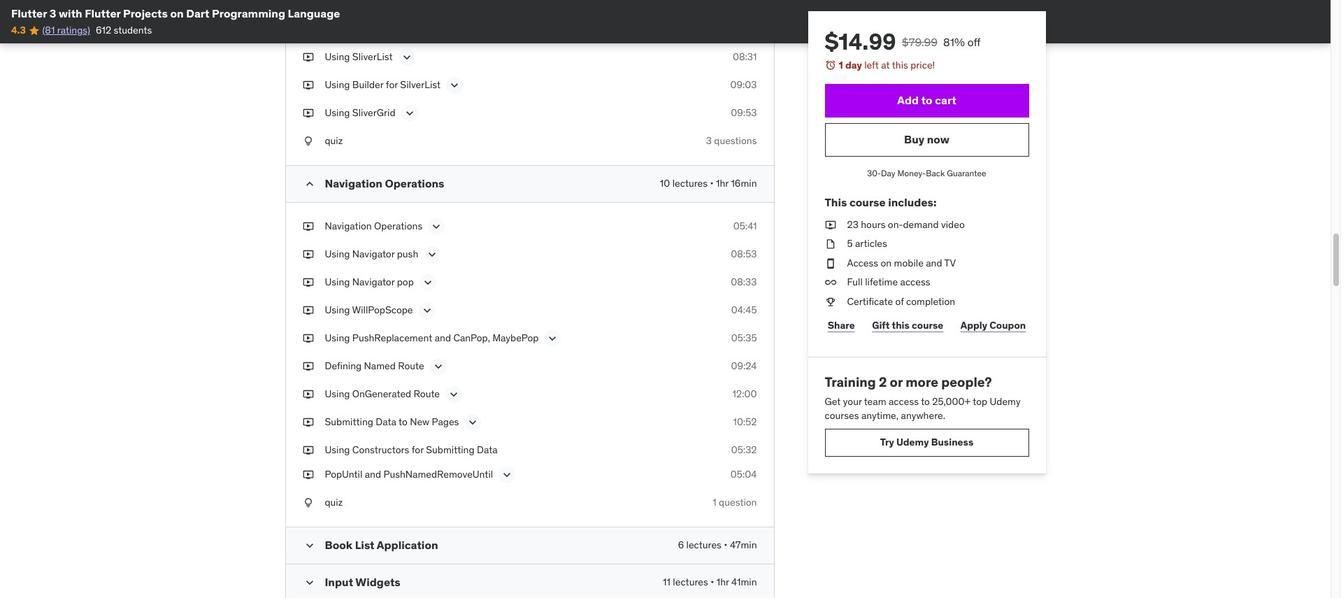 Task type: vqa. For each thing, say whether or not it's contained in the screenshot.
full lifetime access
yes



Task type: locate. For each thing, give the bounding box(es) containing it.
to up anywhere.
[[921, 395, 930, 408]]

show lecture description image
[[400, 50, 414, 64], [448, 78, 462, 92], [403, 106, 417, 120], [430, 219, 444, 233], [425, 247, 439, 261], [420, 303, 434, 317], [546, 331, 560, 345]]

1 horizontal spatial and
[[435, 331, 451, 344]]

6 using from the top
[[325, 303, 350, 316]]

1 horizontal spatial data
[[477, 443, 498, 456]]

0 horizontal spatial course
[[850, 195, 886, 209]]

using up using  navigator pop
[[325, 247, 350, 260]]

1 quiz from the top
[[325, 134, 343, 147]]

1 vertical spatial 3
[[706, 134, 712, 147]]

1 vertical spatial lectures
[[687, 538, 722, 551]]

using slivergrid
[[325, 106, 396, 119]]

show lecture description image up pages
[[447, 387, 461, 401]]

0 vertical spatial lectures
[[673, 177, 708, 189]]

gift this course link
[[869, 312, 947, 340]]

09:53
[[731, 106, 757, 119]]

pushreplacement
[[352, 331, 432, 344]]

training
[[825, 373, 876, 390]]

2 quiz from the top
[[325, 496, 343, 509]]

1 small image from the top
[[303, 177, 317, 191]]

•
[[710, 177, 714, 189], [724, 538, 728, 551], [711, 576, 714, 588]]

xsmall image for submitting data to new pages
[[303, 415, 314, 429]]

0 vertical spatial navigator
[[352, 247, 395, 260]]

1 vertical spatial route
[[414, 387, 440, 400]]

0 vertical spatial navigation
[[325, 176, 383, 190]]

• left 41min
[[711, 576, 714, 588]]

1 vertical spatial •
[[724, 538, 728, 551]]

1 left question
[[713, 496, 717, 509]]

3 using from the top
[[325, 106, 350, 119]]

2 vertical spatial and
[[365, 468, 381, 481]]

navigator for pop
[[352, 275, 395, 288]]

show lecture description image for popuntil and pushnamedremoveuntil
[[500, 468, 514, 482]]

quiz for 3 questions
[[325, 134, 343, 147]]

0 horizontal spatial udemy
[[897, 436, 929, 448]]

1 day left at this price!
[[839, 59, 935, 71]]

on up full lifetime access
[[881, 257, 892, 269]]

using up the "popuntil"
[[325, 443, 350, 456]]

1 for 1 day left at this price!
[[839, 59, 843, 71]]

1 vertical spatial this
[[892, 319, 910, 332]]

04:45
[[731, 303, 757, 316]]

using left sliverlist
[[325, 50, 350, 63]]

1 vertical spatial navigator
[[352, 275, 395, 288]]

1hr left 41min
[[717, 576, 729, 588]]

and down constructors
[[365, 468, 381, 481]]

now
[[927, 132, 950, 146]]

1 vertical spatial quiz
[[325, 496, 343, 509]]

to left new
[[399, 415, 408, 428]]

navigator for push
[[352, 247, 395, 260]]

0 vertical spatial on
[[170, 6, 184, 20]]

2 horizontal spatial and
[[926, 257, 943, 269]]

questions
[[714, 134, 757, 147]]

1 vertical spatial small image
[[303, 538, 317, 552]]

1 vertical spatial to
[[921, 395, 930, 408]]

submitting
[[325, 415, 373, 428], [426, 443, 475, 456]]

small image
[[303, 177, 317, 191], [303, 538, 317, 552]]

1 right alarm icon
[[839, 59, 843, 71]]

at
[[881, 59, 890, 71]]

0 horizontal spatial for
[[386, 78, 398, 91]]

of
[[896, 295, 904, 308]]

flutter up 4.3
[[11, 6, 47, 20]]

students
[[114, 24, 152, 37]]

and left canpop,
[[435, 331, 451, 344]]

using up using willpopscope
[[325, 275, 350, 288]]

1 vertical spatial submitting
[[426, 443, 475, 456]]

(81
[[42, 24, 55, 37]]

xsmall image
[[303, 50, 314, 64], [303, 78, 314, 92], [303, 106, 314, 120], [303, 219, 314, 233], [825, 276, 836, 290], [303, 331, 314, 345], [303, 359, 314, 373], [303, 415, 314, 429]]

1 using from the top
[[325, 50, 350, 63]]

1 vertical spatial course
[[912, 319, 944, 332]]

$14.99 $79.99 81% off
[[825, 27, 981, 56]]

4 using from the top
[[325, 247, 350, 260]]

xsmall image for defining named route
[[303, 359, 314, 373]]

price!
[[911, 59, 935, 71]]

this right gift
[[892, 319, 910, 332]]

1 vertical spatial udemy
[[897, 436, 929, 448]]

0 vertical spatial data
[[376, 415, 397, 428]]

on
[[170, 6, 184, 20], [881, 257, 892, 269]]

0 horizontal spatial 1
[[713, 496, 717, 509]]

0 vertical spatial •
[[710, 177, 714, 189]]

apply
[[961, 319, 988, 332]]

quiz down "using slivergrid"
[[325, 134, 343, 147]]

612 students
[[96, 24, 152, 37]]

for up popuntil and pushnamedremoveuntil
[[412, 443, 424, 456]]

1 vertical spatial navigation
[[325, 219, 372, 232]]

push
[[397, 247, 418, 260]]

lectures for navigation operations
[[673, 177, 708, 189]]

using down using  navigator pop
[[325, 303, 350, 316]]

to left the cart
[[922, 93, 933, 107]]

lectures
[[673, 177, 708, 189], [687, 538, 722, 551], [673, 576, 708, 588]]

show lecture description image right pages
[[466, 415, 480, 429]]

show lecture description image for using builder for silverlist
[[448, 78, 462, 92]]

and left tv
[[926, 257, 943, 269]]

show lecture description image
[[421, 275, 435, 289], [431, 359, 445, 373], [447, 387, 461, 401], [466, 415, 480, 429], [500, 468, 514, 482]]

1hr left 16min on the right top of the page
[[716, 177, 729, 189]]

quiz for 1 question
[[325, 496, 343, 509]]

0 vertical spatial 1
[[839, 59, 843, 71]]

silverlist
[[400, 78, 441, 91]]

0 vertical spatial quiz
[[325, 134, 343, 147]]

course down completion
[[912, 319, 944, 332]]

this
[[892, 59, 908, 71], [892, 319, 910, 332]]

1 question
[[713, 496, 757, 509]]

buy now
[[904, 132, 950, 146]]

try udemy business
[[880, 436, 974, 448]]

for
[[386, 78, 398, 91], [412, 443, 424, 456]]

1 navigation from the top
[[325, 176, 383, 190]]

alarm image
[[825, 59, 836, 71]]

2 small image from the top
[[303, 538, 317, 552]]

0 vertical spatial and
[[926, 257, 943, 269]]

5
[[847, 237, 853, 250]]

0 vertical spatial submitting
[[325, 415, 373, 428]]

navigator down using navigator push
[[352, 275, 395, 288]]

3 left 'questions'
[[706, 134, 712, 147]]

pop
[[397, 275, 414, 288]]

book
[[325, 538, 353, 552]]

0 vertical spatial 3
[[49, 6, 56, 20]]

• for book list application
[[724, 538, 728, 551]]

show lecture description image down using pushreplacement and  canpop, maybepop
[[431, 359, 445, 373]]

money-
[[898, 168, 926, 178]]

submitting up the pushnamedremoveuntil
[[426, 443, 475, 456]]

using  navigator pop
[[325, 275, 414, 288]]

using down defining
[[325, 387, 350, 400]]

5 using from the top
[[325, 275, 350, 288]]

23 hours on-demand video
[[847, 218, 965, 231]]

1hr for input widgets
[[717, 576, 729, 588]]

0 vertical spatial this
[[892, 59, 908, 71]]

1 vertical spatial and
[[435, 331, 451, 344]]

operations
[[385, 176, 444, 190], [374, 219, 423, 232]]

anytime,
[[862, 409, 899, 422]]

apply coupon
[[961, 319, 1026, 332]]

on left dart
[[170, 6, 184, 20]]

course up hours
[[850, 195, 886, 209]]

1 vertical spatial for
[[412, 443, 424, 456]]

share button
[[825, 312, 858, 340]]

maybepop
[[493, 331, 539, 344]]

09:24
[[731, 359, 757, 372]]

off
[[968, 35, 981, 49]]

data down using ongenerated route
[[376, 415, 397, 428]]

mobile
[[894, 257, 924, 269]]

0 vertical spatial navigation operations
[[325, 176, 444, 190]]

show lecture description image for using  navigator pop
[[421, 275, 435, 289]]

1 horizontal spatial 1
[[839, 59, 843, 71]]

for right "builder"
[[386, 78, 398, 91]]

1 horizontal spatial udemy
[[990, 395, 1021, 408]]

training 2 or more people? get your team access to 25,000+ top udemy courses anytime, anywhere.
[[825, 373, 1021, 422]]

0 vertical spatial udemy
[[990, 395, 1021, 408]]

add to cart
[[898, 93, 957, 107]]

using for using slivergrid
[[325, 106, 350, 119]]

1 horizontal spatial flutter
[[85, 6, 121, 20]]

1 this from the top
[[892, 59, 908, 71]]

new
[[410, 415, 430, 428]]

using for using willpopscope
[[325, 303, 350, 316]]

1 vertical spatial on
[[881, 257, 892, 269]]

0 vertical spatial course
[[850, 195, 886, 209]]

on-
[[888, 218, 903, 231]]

book list application
[[325, 538, 438, 552]]

named
[[364, 359, 396, 372]]

lectures right 11
[[673, 576, 708, 588]]

to inside 'training 2 or more people? get your team access to 25,000+ top udemy courses anytime, anywhere.'
[[921, 395, 930, 408]]

7 using from the top
[[325, 331, 350, 344]]

lectures right 10
[[673, 177, 708, 189]]

route up new
[[414, 387, 440, 400]]

udemy right "try"
[[897, 436, 929, 448]]

quiz down the "popuntil"
[[325, 496, 343, 509]]

show lecture description image for submitting data to new pages
[[466, 415, 480, 429]]

this right at
[[892, 59, 908, 71]]

2 vertical spatial lectures
[[673, 576, 708, 588]]

1 vertical spatial 1hr
[[717, 576, 729, 588]]

23
[[847, 218, 859, 231]]

route
[[398, 359, 424, 372], [414, 387, 440, 400]]

show lecture description image for defining named route
[[431, 359, 445, 373]]

get
[[825, 395, 841, 408]]

slivergrid
[[352, 106, 396, 119]]

$79.99
[[902, 35, 938, 49]]

xsmall image for using sliverlist
[[303, 50, 314, 64]]

1 horizontal spatial for
[[412, 443, 424, 456]]

submitting up constructors
[[325, 415, 373, 428]]

(81 ratings)
[[42, 24, 90, 37]]

3 up (81
[[49, 6, 56, 20]]

using up defining
[[325, 331, 350, 344]]

certificate of completion
[[847, 295, 956, 308]]

using left "builder"
[[325, 78, 350, 91]]

route right named
[[398, 359, 424, 372]]

xsmall image
[[303, 134, 314, 148], [825, 218, 836, 232], [825, 237, 836, 251], [303, 247, 314, 261], [825, 257, 836, 270], [303, 275, 314, 289], [825, 295, 836, 309], [303, 303, 314, 317], [303, 387, 314, 401], [303, 443, 314, 457], [303, 468, 314, 482], [303, 496, 314, 510]]

0 vertical spatial small image
[[303, 177, 317, 191]]

lectures right '6' in the right bottom of the page
[[687, 538, 722, 551]]

using for using sliverlist
[[325, 50, 350, 63]]

this course includes:
[[825, 195, 937, 209]]

show lecture description image right the pushnamedremoveuntil
[[500, 468, 514, 482]]

1 horizontal spatial 3
[[706, 134, 712, 147]]

using left slivergrid
[[325, 106, 350, 119]]

lectures for input widgets
[[673, 576, 708, 588]]

anywhere.
[[901, 409, 946, 422]]

2 vertical spatial •
[[711, 576, 714, 588]]

articles
[[855, 237, 888, 250]]

popuntil and pushnamedremoveuntil
[[325, 468, 493, 481]]

0 horizontal spatial flutter
[[11, 6, 47, 20]]

0 vertical spatial route
[[398, 359, 424, 372]]

programming
[[212, 6, 285, 20]]

1 navigator from the top
[[352, 247, 395, 260]]

lectures for book list application
[[687, 538, 722, 551]]

using willpopscope
[[325, 303, 413, 316]]

full lifetime access
[[847, 276, 931, 288]]

1 horizontal spatial on
[[881, 257, 892, 269]]

access down or
[[889, 395, 919, 408]]

flutter up 612
[[85, 6, 121, 20]]

0 vertical spatial to
[[922, 93, 933, 107]]

0 vertical spatial operations
[[385, 176, 444, 190]]

0 vertical spatial 1hr
[[716, 177, 729, 189]]

• left 16min on the right top of the page
[[710, 177, 714, 189]]

builder
[[352, 78, 384, 91]]

9 using from the top
[[325, 443, 350, 456]]

• left 47min
[[724, 538, 728, 551]]

navigator up using  navigator pop
[[352, 247, 395, 260]]

11 lectures • 1hr 41min
[[663, 576, 757, 588]]

udemy right top
[[990, 395, 1021, 408]]

1 vertical spatial navigation operations
[[325, 219, 423, 232]]

1 vertical spatial access
[[889, 395, 919, 408]]

30-
[[868, 168, 881, 178]]

2 navigation operations from the top
[[325, 219, 423, 232]]

data
[[376, 415, 397, 428], [477, 443, 498, 456]]

submitting data to new pages
[[325, 415, 459, 428]]

question
[[719, 496, 757, 509]]

show lecture description image right 'pop'
[[421, 275, 435, 289]]

2 using from the top
[[325, 78, 350, 91]]

data up the pushnamedremoveuntil
[[477, 443, 498, 456]]

2 navigator from the top
[[352, 275, 395, 288]]

ratings)
[[57, 24, 90, 37]]

1 vertical spatial 1
[[713, 496, 717, 509]]

access down mobile
[[901, 276, 931, 288]]

8 using from the top
[[325, 387, 350, 400]]

0 vertical spatial for
[[386, 78, 398, 91]]

course
[[850, 195, 886, 209], [912, 319, 944, 332]]

your
[[843, 395, 862, 408]]

0 horizontal spatial on
[[170, 6, 184, 20]]

3 questions
[[706, 134, 757, 147]]



Task type: describe. For each thing, give the bounding box(es) containing it.
30-day money-back guarantee
[[868, 168, 987, 178]]

0 vertical spatial access
[[901, 276, 931, 288]]

video
[[941, 218, 965, 231]]

1 flutter from the left
[[11, 6, 47, 20]]

small image
[[303, 576, 317, 590]]

pushnamedremoveuntil
[[384, 468, 493, 481]]

using for using constructors for submitting data
[[325, 443, 350, 456]]

1 vertical spatial data
[[477, 443, 498, 456]]

$14.99
[[825, 27, 897, 56]]

widgets
[[356, 575, 401, 589]]

1 horizontal spatial course
[[912, 319, 944, 332]]

41min
[[732, 576, 757, 588]]

access
[[847, 257, 879, 269]]

or
[[890, 373, 903, 390]]

05:32
[[731, 443, 757, 456]]

2 vertical spatial to
[[399, 415, 408, 428]]

language
[[288, 6, 340, 20]]

with
[[59, 6, 82, 20]]

business
[[931, 436, 974, 448]]

1 for 1 question
[[713, 496, 717, 509]]

route for using ongenerated route
[[414, 387, 440, 400]]

xsmall image for using builder for silverlist
[[303, 78, 314, 92]]

input widgets
[[325, 575, 401, 589]]

route for defining named route
[[398, 359, 424, 372]]

show lecture description image for using navigator push
[[425, 247, 439, 261]]

day
[[881, 168, 896, 178]]

show lecture description image for using willpopscope
[[420, 303, 434, 317]]

gift this course
[[872, 319, 944, 332]]

xsmall image for using pushreplacement and  canpop, maybepop
[[303, 331, 314, 345]]

pages
[[432, 415, 459, 428]]

1 horizontal spatial submitting
[[426, 443, 475, 456]]

show lecture description image for using ongenerated route
[[447, 387, 461, 401]]

to inside button
[[922, 93, 933, 107]]

try
[[880, 436, 894, 448]]

projects
[[123, 6, 168, 20]]

5 articles
[[847, 237, 888, 250]]

2 navigation from the top
[[325, 219, 372, 232]]

05:41
[[734, 219, 757, 232]]

for for silverlist
[[386, 78, 398, 91]]

2 flutter from the left
[[85, 6, 121, 20]]

6 lectures • 47min
[[678, 538, 757, 551]]

show lecture description image for using slivergrid
[[403, 106, 417, 120]]

gift
[[872, 319, 890, 332]]

using for using ongenerated route
[[325, 387, 350, 400]]

people?
[[942, 373, 992, 390]]

08:33
[[731, 275, 757, 288]]

2 this from the top
[[892, 319, 910, 332]]

81%
[[943, 35, 965, 49]]

guarantee
[[947, 168, 987, 178]]

apply coupon button
[[958, 312, 1029, 340]]

flutter 3 with flutter projects on dart programming language
[[11, 6, 340, 20]]

using for using builder for silverlist
[[325, 78, 350, 91]]

dart
[[186, 6, 210, 20]]

using for using pushreplacement and  canpop, maybepop
[[325, 331, 350, 344]]

team
[[864, 395, 887, 408]]

05:35
[[731, 331, 757, 344]]

25,000+
[[933, 395, 971, 408]]

• for navigation operations
[[710, 177, 714, 189]]

using constructors for submitting data
[[325, 443, 498, 456]]

using ongenerated route
[[325, 387, 440, 400]]

completion
[[907, 295, 956, 308]]

0 horizontal spatial 3
[[49, 6, 56, 20]]

access inside 'training 2 or more people? get your team access to 25,000+ top udemy courses anytime, anywhere.'
[[889, 395, 919, 408]]

udemy inside 'training 2 or more people? get your team access to 25,000+ top udemy courses anytime, anywhere.'
[[990, 395, 1021, 408]]

612
[[96, 24, 111, 37]]

buy
[[904, 132, 925, 146]]

0 horizontal spatial and
[[365, 468, 381, 481]]

list
[[355, 538, 375, 552]]

16min
[[731, 177, 757, 189]]

certificate
[[847, 295, 893, 308]]

lifetime
[[865, 276, 898, 288]]

hours
[[861, 218, 886, 231]]

1 vertical spatial operations
[[374, 219, 423, 232]]

popuntil
[[325, 468, 363, 481]]

• for input widgets
[[711, 576, 714, 588]]

6
[[678, 538, 684, 551]]

small image for navigation
[[303, 177, 317, 191]]

11
[[663, 576, 671, 588]]

show lecture description image for using sliverlist
[[400, 50, 414, 64]]

input
[[325, 575, 353, 589]]

small image for book
[[303, 538, 317, 552]]

defining
[[325, 359, 362, 372]]

add to cart button
[[825, 84, 1029, 117]]

show lecture description image for using pushreplacement and  canpop, maybepop
[[546, 331, 560, 345]]

buy now button
[[825, 123, 1029, 156]]

0 horizontal spatial data
[[376, 415, 397, 428]]

using for using navigator push
[[325, 247, 350, 260]]

ongenerated
[[352, 387, 411, 400]]

12:00
[[733, 387, 757, 400]]

1hr for navigation operations
[[716, 177, 729, 189]]

09:03
[[731, 78, 757, 91]]

full
[[847, 276, 863, 288]]

coupon
[[990, 319, 1026, 332]]

0 horizontal spatial submitting
[[325, 415, 373, 428]]

using navigator push
[[325, 247, 418, 260]]

08:31
[[733, 50, 757, 63]]

show lecture description image for navigation operations
[[430, 219, 444, 233]]

using for using  navigator pop
[[325, 275, 350, 288]]

for for submitting
[[412, 443, 424, 456]]

try udemy business link
[[825, 428, 1029, 456]]

1 navigation operations from the top
[[325, 176, 444, 190]]

xsmall image for using slivergrid
[[303, 106, 314, 120]]

willpopscope
[[352, 303, 413, 316]]

xsmall image for navigation operations
[[303, 219, 314, 233]]

canpop,
[[454, 331, 490, 344]]

08:53
[[731, 247, 757, 260]]

more
[[906, 373, 939, 390]]

using sliverlist
[[325, 50, 393, 63]]

10:52
[[733, 415, 757, 428]]

using pushreplacement and  canpop, maybepop
[[325, 331, 539, 344]]

4.3
[[11, 24, 26, 37]]

top
[[973, 395, 988, 408]]

2
[[879, 373, 887, 390]]



